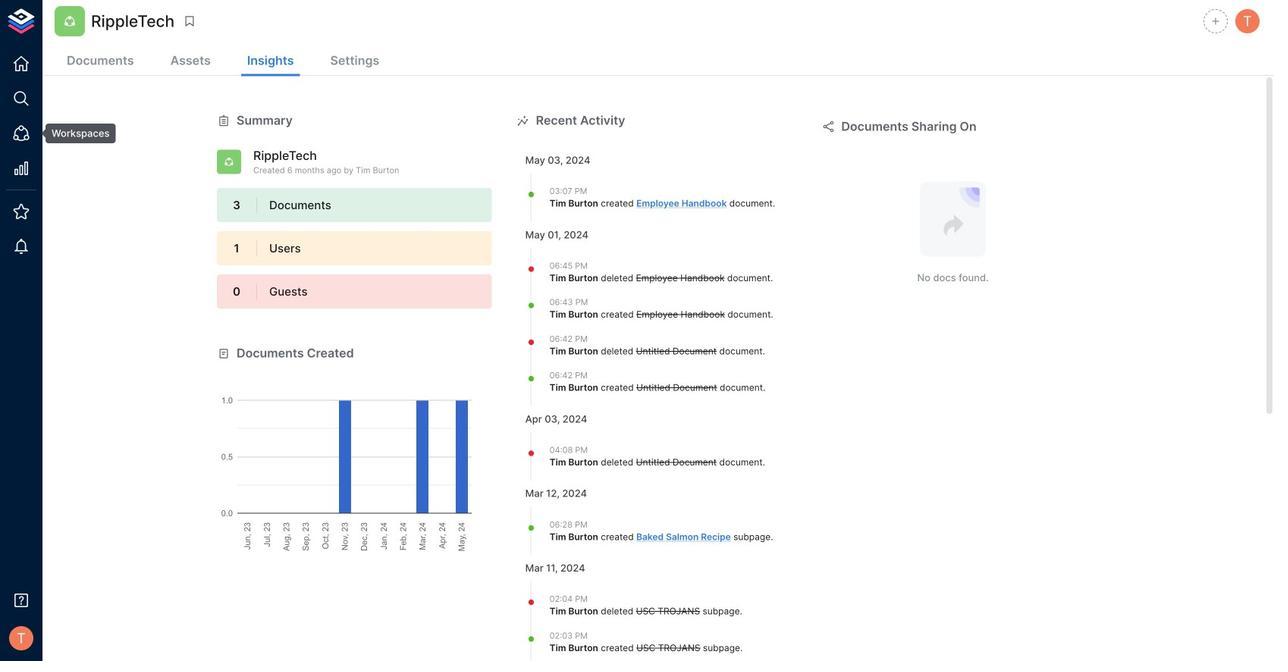 Task type: locate. For each thing, give the bounding box(es) containing it.
tooltip
[[35, 124, 116, 144]]



Task type: describe. For each thing, give the bounding box(es) containing it.
bookmark image
[[183, 14, 197, 28]]

a chart. image
[[217, 362, 492, 552]]

a chart. element
[[217, 362, 492, 552]]



Task type: vqa. For each thing, say whether or not it's contained in the screenshot.
Process Documentation image
no



